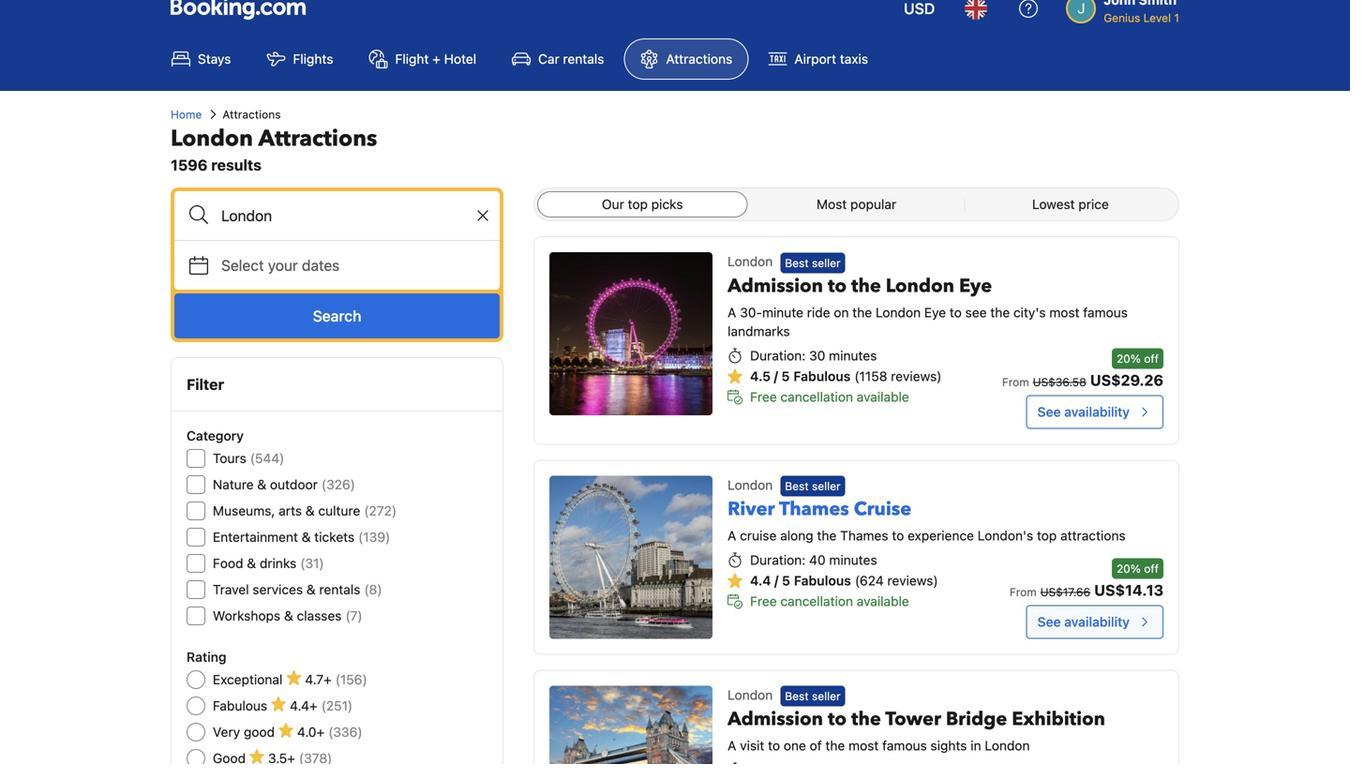 Task type: describe. For each thing, give the bounding box(es) containing it.
popular
[[850, 196, 896, 212]]

one
[[784, 738, 806, 753]]

your account menu john smith genius level 1 element
[[1066, 0, 1187, 26]]

availability for admission to the london eye
[[1064, 404, 1130, 419]]

seller for tower
[[812, 690, 841, 703]]

(1158
[[854, 368, 887, 384]]

london inside admission to the tower bridge exhibition a visit to one of the most famous sights in london
[[985, 738, 1030, 753]]

best for admission to the london eye
[[785, 256, 809, 269]]

& for tickets
[[302, 529, 311, 545]]

museums, arts & culture (272)
[[213, 503, 397, 518]]

select your dates
[[221, 256, 340, 274]]

20% for admission to the london eye
[[1117, 352, 1141, 365]]

home link
[[171, 106, 202, 123]]

(156)
[[335, 672, 367, 687]]

sights
[[931, 738, 967, 753]]

most inside admission to the tower bridge exhibition a visit to one of the most famous sights in london
[[849, 738, 879, 753]]

(139)
[[358, 529, 390, 545]]

off for admission to the london eye
[[1144, 352, 1159, 365]]

picks
[[651, 196, 683, 212]]

from for admission to the london eye
[[1002, 375, 1029, 388]]

(272)
[[364, 503, 397, 518]]

2 vertical spatial fabulous
[[213, 698, 267, 713]]

the left the tower
[[851, 707, 881, 732]]

most popular
[[817, 196, 896, 212]]

top inside river thames cruise a cruise along the thames to experience london's top attractions
[[1037, 528, 1057, 543]]

airport taxis
[[794, 51, 868, 67]]

tower
[[885, 707, 941, 732]]

genius level 1
[[1104, 11, 1179, 24]]

admission for admission to the london eye
[[728, 273, 823, 299]]

lowest price
[[1032, 196, 1109, 212]]

museums,
[[213, 503, 275, 518]]

seller for a
[[812, 480, 841, 493]]

search button
[[174, 293, 500, 338]]

admission to the tower bridge exhibition image
[[549, 686, 713, 764]]

minutes for the
[[829, 348, 877, 363]]

classes
[[297, 608, 342, 623]]

on
[[834, 305, 849, 320]]

along
[[780, 528, 813, 543]]

experience
[[908, 528, 974, 543]]

30-
[[740, 305, 762, 320]]

4.7+
[[305, 672, 332, 687]]

1 vertical spatial thames
[[840, 528, 888, 543]]

the right on
[[852, 305, 872, 320]]

level
[[1143, 11, 1171, 24]]

rating
[[187, 649, 226, 665]]

free cancellation available for thames
[[750, 594, 909, 609]]

40
[[809, 552, 826, 568]]

airport taxis link
[[752, 38, 884, 80]]

river thames cruise image
[[549, 476, 713, 639]]

hotel
[[444, 51, 476, 67]]

(326)
[[321, 477, 355, 492]]

(251)
[[321, 698, 353, 713]]

flight + hotel
[[395, 51, 476, 67]]

0 vertical spatial attractions
[[666, 51, 733, 67]]

duration: 40 minutes
[[750, 552, 877, 568]]

see for admission to the london eye
[[1038, 404, 1061, 419]]

us$17.66
[[1040, 585, 1091, 598]]

nature
[[213, 477, 254, 492]]

duration: for river
[[750, 552, 806, 568]]

available for the
[[857, 389, 909, 404]]

visit
[[740, 738, 764, 753]]

20% off for admission to the london eye
[[1117, 352, 1159, 365]]

from us$36.58 us$29.26
[[1002, 371, 1164, 389]]

see
[[965, 305, 987, 320]]

bridge
[[946, 707, 1007, 732]]

4.4 / 5 fabulous (624 reviews)
[[750, 573, 938, 588]]

4.4+ (251)
[[290, 698, 353, 713]]

cruise
[[854, 497, 911, 522]]

car rentals
[[538, 51, 604, 67]]

1596
[[171, 156, 208, 174]]

admission for admission to the tower bridge exhibition
[[728, 707, 823, 732]]

travel
[[213, 582, 249, 597]]

us$36.58
[[1033, 375, 1086, 388]]

dates
[[302, 256, 340, 274]]

good
[[244, 724, 275, 740]]

(544)
[[250, 451, 284, 466]]

& for classes
[[284, 608, 293, 623]]

& right arts
[[305, 503, 315, 518]]

free for admission
[[750, 389, 777, 404]]

5 for admission
[[781, 368, 790, 384]]

airport
[[794, 51, 836, 67]]

from us$17.66 us$14.13
[[1010, 581, 1164, 599]]

entertainment & tickets (139)
[[213, 529, 390, 545]]

from for river thames cruise
[[1010, 585, 1037, 598]]

entertainment
[[213, 529, 298, 545]]

flights
[[293, 51, 333, 67]]

4.5
[[750, 368, 771, 384]]

fabulous for thames
[[794, 573, 851, 588]]

best for admission to the tower bridge exhibition
[[785, 690, 809, 703]]

attractions link
[[624, 38, 748, 80]]

best for river thames cruise
[[785, 480, 809, 493]]

fabulous for to
[[794, 368, 851, 384]]

free cancellation available for to
[[750, 389, 909, 404]]

select
[[221, 256, 264, 274]]

london attractions 1596 results
[[171, 123, 377, 174]]

food
[[213, 556, 243, 571]]

category
[[187, 428, 244, 443]]

& for outdoor
[[257, 477, 266, 492]]

us$14.13
[[1094, 581, 1164, 599]]

outdoor
[[270, 477, 318, 492]]

in
[[971, 738, 981, 753]]

/ for river
[[774, 573, 779, 588]]

our top picks
[[602, 196, 683, 212]]

culture
[[318, 503, 360, 518]]

genius level 1 button
[[1059, 0, 1187, 30]]

& down (31)
[[306, 582, 316, 597]]

landmarks
[[728, 323, 790, 339]]

reviews) for the
[[891, 368, 942, 384]]

search
[[313, 307, 361, 325]]



Task type: vqa. For each thing, say whether or not it's contained in the screenshot.
left Sign in Link
no



Task type: locate. For each thing, give the bounding box(es) containing it.
free cancellation available down '4.4 / 5 fabulous (624 reviews)'
[[750, 594, 909, 609]]

0 vertical spatial see availability
[[1038, 404, 1130, 419]]

1 horizontal spatial most
[[1049, 305, 1080, 320]]

20%
[[1117, 352, 1141, 365], [1117, 562, 1141, 575]]

0 vertical spatial a
[[728, 305, 736, 320]]

2 admission from the top
[[728, 707, 823, 732]]

0 vertical spatial /
[[774, 368, 778, 384]]

to left one
[[768, 738, 780, 753]]

& for drinks
[[247, 556, 256, 571]]

the down popular
[[851, 273, 881, 299]]

best up one
[[785, 690, 809, 703]]

best up minute on the top right of page
[[785, 256, 809, 269]]

eye left see in the right of the page
[[924, 305, 946, 320]]

0 vertical spatial best
[[785, 256, 809, 269]]

0 vertical spatial availability
[[1064, 404, 1130, 419]]

1 available from the top
[[857, 389, 909, 404]]

see availability for admission to the london eye
[[1038, 404, 1130, 419]]

20% for river thames cruise
[[1117, 562, 1141, 575]]

0 vertical spatial see
[[1038, 404, 1061, 419]]

eye up see in the right of the page
[[959, 273, 992, 299]]

free cancellation available down 4.5 / 5 fabulous (1158 reviews)
[[750, 389, 909, 404]]

2 available from the top
[[857, 594, 909, 609]]

1 availability from the top
[[1064, 404, 1130, 419]]

+
[[432, 51, 441, 67]]

1 vertical spatial see
[[1038, 614, 1061, 629]]

our
[[602, 196, 624, 212]]

available down (624
[[857, 594, 909, 609]]

from
[[1002, 375, 1029, 388], [1010, 585, 1037, 598]]

minutes up '4.4 / 5 fabulous (624 reviews)'
[[829, 552, 877, 568]]

stays
[[198, 51, 231, 67]]

1 vertical spatial famous
[[882, 738, 927, 753]]

5 for river
[[782, 573, 790, 588]]

1 vertical spatial best seller
[[785, 480, 841, 493]]

top
[[628, 196, 648, 212], [1037, 528, 1057, 543]]

famous inside admission to the tower bridge exhibition a visit to one of the most famous sights in london
[[882, 738, 927, 753]]

your
[[268, 256, 298, 274]]

2 off from the top
[[1144, 562, 1159, 575]]

1 vertical spatial /
[[774, 573, 779, 588]]

0 horizontal spatial rentals
[[319, 582, 360, 597]]

best up along
[[785, 480, 809, 493]]

1 horizontal spatial rentals
[[563, 51, 604, 67]]

from inside from us$17.66 us$14.13
[[1010, 585, 1037, 598]]

0 horizontal spatial top
[[628, 196, 648, 212]]

admission to the london eye a 30-minute ride on the london eye to see the city's most famous landmarks
[[728, 273, 1128, 339]]

flights link
[[251, 38, 349, 80]]

most inside admission to the london eye a 30-minute ride on the london eye to see the city's most famous landmarks
[[1049, 305, 1080, 320]]

20% up us$14.13
[[1117, 562, 1141, 575]]

1 vertical spatial rentals
[[319, 582, 360, 597]]

attractions inside london attractions 1596 results
[[258, 123, 377, 154]]

best seller up along
[[785, 480, 841, 493]]

1 20% from the top
[[1117, 352, 1141, 365]]

minutes
[[829, 348, 877, 363], [829, 552, 877, 568]]

0 vertical spatial thames
[[779, 497, 849, 522]]

4.0+
[[297, 724, 325, 740]]

a inside admission to the london eye a 30-minute ride on the london eye to see the city's most famous landmarks
[[728, 305, 736, 320]]

flight + hotel link
[[353, 38, 492, 80]]

1 vertical spatial 20%
[[1117, 562, 1141, 575]]

1 horizontal spatial top
[[1037, 528, 1057, 543]]

0 vertical spatial admission
[[728, 273, 823, 299]]

3 best seller from the top
[[785, 690, 841, 703]]

rentals
[[563, 51, 604, 67], [319, 582, 360, 597]]

the inside river thames cruise a cruise along the thames to experience london's top attractions
[[817, 528, 837, 543]]

tickets
[[314, 529, 355, 545]]

(624
[[855, 573, 884, 588]]

1 minutes from the top
[[829, 348, 877, 363]]

famous up us$29.26
[[1083, 305, 1128, 320]]

1 vertical spatial cancellation
[[780, 594, 853, 609]]

2 minutes from the top
[[829, 552, 877, 568]]

0 vertical spatial rentals
[[563, 51, 604, 67]]

0 vertical spatial reviews)
[[891, 368, 942, 384]]

from inside from us$36.58 us$29.26
[[1002, 375, 1029, 388]]

minutes for cruise
[[829, 552, 877, 568]]

1 vertical spatial most
[[849, 738, 879, 753]]

5 right 4.5
[[781, 368, 790, 384]]

1 vertical spatial from
[[1010, 585, 1037, 598]]

duration: up 4.5
[[750, 348, 806, 363]]

river
[[728, 497, 775, 522]]

2 vertical spatial best seller
[[785, 690, 841, 703]]

& down (544)
[[257, 477, 266, 492]]

stays link
[[156, 38, 247, 80]]

1 vertical spatial off
[[1144, 562, 1159, 575]]

rentals right car
[[563, 51, 604, 67]]

london inside london attractions 1596 results
[[171, 123, 253, 154]]

4.4+
[[290, 698, 317, 713]]

duration: up 4.4
[[750, 552, 806, 568]]

fabulous down the 40
[[794, 573, 851, 588]]

1 vertical spatial 5
[[782, 573, 790, 588]]

0 vertical spatial from
[[1002, 375, 1029, 388]]

1 / from the top
[[774, 368, 778, 384]]

1 vertical spatial minutes
[[829, 552, 877, 568]]

eye
[[959, 273, 992, 299], [924, 305, 946, 320]]

0 horizontal spatial famous
[[882, 738, 927, 753]]

see down us$36.58 at the right of page
[[1038, 404, 1061, 419]]

the right see in the right of the page
[[990, 305, 1010, 320]]

services
[[253, 582, 303, 597]]

thames down cruise
[[840, 528, 888, 543]]

availability
[[1064, 404, 1130, 419], [1064, 614, 1130, 629]]

1 a from the top
[[728, 305, 736, 320]]

reviews) right (1158
[[891, 368, 942, 384]]

seller up ride
[[812, 256, 841, 269]]

top right our
[[628, 196, 648, 212]]

car
[[538, 51, 559, 67]]

top right london's
[[1037, 528, 1057, 543]]

see for river thames cruise
[[1038, 614, 1061, 629]]

2 availability from the top
[[1064, 614, 1130, 629]]

0 vertical spatial free cancellation available
[[750, 389, 909, 404]]

0 vertical spatial top
[[628, 196, 648, 212]]

famous
[[1083, 305, 1128, 320], [882, 738, 927, 753]]

admission up minute on the top right of page
[[728, 273, 823, 299]]

rentals up (7) on the bottom of the page
[[319, 582, 360, 597]]

fabulous down 30
[[794, 368, 851, 384]]

best seller for a
[[785, 480, 841, 493]]

see availability down from us$17.66 us$14.13
[[1038, 614, 1130, 629]]

1 best seller from the top
[[785, 256, 841, 269]]

famous inside admission to the london eye a 30-minute ride on the london eye to see the city's most famous landmarks
[[1083, 305, 1128, 320]]

0 vertical spatial available
[[857, 389, 909, 404]]

1 vertical spatial see availability
[[1038, 614, 1130, 629]]

most right of
[[849, 738, 879, 753]]

free down 4.4
[[750, 594, 777, 609]]

1 admission from the top
[[728, 273, 823, 299]]

2 vertical spatial best
[[785, 690, 809, 703]]

0 vertical spatial 5
[[781, 368, 790, 384]]

1 vertical spatial 20% off
[[1117, 562, 1159, 575]]

see availability for river thames cruise
[[1038, 614, 1130, 629]]

& down travel services & rentals (8)
[[284, 608, 293, 623]]

flight
[[395, 51, 429, 67]]

tours
[[213, 451, 246, 466]]

1 vertical spatial availability
[[1064, 614, 1130, 629]]

admission to the london eye image
[[549, 252, 713, 415]]

2 see availability from the top
[[1038, 614, 1130, 629]]

very good
[[213, 724, 275, 740]]

to down cruise
[[892, 528, 904, 543]]

/ for admission
[[774, 368, 778, 384]]

us$29.26
[[1090, 371, 1164, 389]]

duration: for admission
[[750, 348, 806, 363]]

available for cruise
[[857, 594, 909, 609]]

2 cancellation from the top
[[780, 594, 853, 609]]

cancellation down 4.5 / 5 fabulous (1158 reviews)
[[780, 389, 853, 404]]

5
[[781, 368, 790, 384], [782, 573, 790, 588]]

booking.com image
[[171, 0, 306, 20]]

free down 4.5
[[750, 389, 777, 404]]

results
[[211, 156, 261, 174]]

5 right 4.4
[[782, 573, 790, 588]]

2 best from the top
[[785, 480, 809, 493]]

1 horizontal spatial famous
[[1083, 305, 1128, 320]]

0 horizontal spatial eye
[[924, 305, 946, 320]]

1 see from the top
[[1038, 404, 1061, 419]]

free cancellation available
[[750, 389, 909, 404], [750, 594, 909, 609]]

seller for london
[[812, 256, 841, 269]]

cancellation
[[780, 389, 853, 404], [780, 594, 853, 609]]

admission inside admission to the london eye a 30-minute ride on the london eye to see the city's most famous landmarks
[[728, 273, 823, 299]]

1 seller from the top
[[812, 256, 841, 269]]

& right food
[[247, 556, 256, 571]]

20% off up us$14.13
[[1117, 562, 1159, 575]]

1 horizontal spatial eye
[[959, 273, 992, 299]]

2 vertical spatial attractions
[[258, 123, 377, 154]]

minutes up 4.5 / 5 fabulous (1158 reviews)
[[829, 348, 877, 363]]

Where are you going? search field
[[174, 191, 500, 240]]

0 vertical spatial best seller
[[785, 256, 841, 269]]

a left cruise
[[728, 528, 736, 543]]

attractions
[[666, 51, 733, 67], [222, 108, 281, 121], [258, 123, 377, 154]]

1 vertical spatial available
[[857, 594, 909, 609]]

/ right 4.4
[[774, 573, 779, 588]]

city's
[[1013, 305, 1046, 320]]

1 vertical spatial reviews)
[[887, 573, 938, 588]]

/ right 4.5
[[774, 368, 778, 384]]

3 a from the top
[[728, 738, 736, 753]]

0 vertical spatial cancellation
[[780, 389, 853, 404]]

to left the tower
[[828, 707, 847, 732]]

to up on
[[828, 273, 847, 299]]

2 free cancellation available from the top
[[750, 594, 909, 609]]

2 5 from the top
[[782, 573, 790, 588]]

20% off up us$29.26
[[1117, 352, 1159, 365]]

see availability
[[1038, 404, 1130, 419], [1038, 614, 1130, 629]]

2 duration: from the top
[[750, 552, 806, 568]]

1 vertical spatial admission
[[728, 707, 823, 732]]

2 vertical spatial seller
[[812, 690, 841, 703]]

the
[[851, 273, 881, 299], [852, 305, 872, 320], [990, 305, 1010, 320], [817, 528, 837, 543], [851, 707, 881, 732], [825, 738, 845, 753]]

admission to the tower bridge exhibition a visit to one of the most famous sights in london
[[728, 707, 1105, 753]]

(7)
[[345, 608, 363, 623]]

workshops & classes (7)
[[213, 608, 363, 623]]

see availability down from us$36.58 us$29.26
[[1038, 404, 1130, 419]]

1 5 from the top
[[781, 368, 790, 384]]

the up the 40
[[817, 528, 837, 543]]

2 seller from the top
[[812, 480, 841, 493]]

&
[[257, 477, 266, 492], [305, 503, 315, 518], [302, 529, 311, 545], [247, 556, 256, 571], [306, 582, 316, 597], [284, 608, 293, 623]]

1
[[1174, 11, 1179, 24]]

0 vertical spatial famous
[[1083, 305, 1128, 320]]

2 best seller from the top
[[785, 480, 841, 493]]

4.5 / 5 fabulous (1158 reviews)
[[750, 368, 942, 384]]

1 best from the top
[[785, 256, 809, 269]]

1 see availability from the top
[[1038, 404, 1130, 419]]

off up us$14.13
[[1144, 562, 1159, 575]]

1 free cancellation available from the top
[[750, 389, 909, 404]]

river thames cruise a cruise along the thames to experience london's top attractions
[[728, 497, 1126, 543]]

0 vertical spatial off
[[1144, 352, 1159, 365]]

cancellation for thames
[[780, 594, 853, 609]]

see
[[1038, 404, 1061, 419], [1038, 614, 1061, 629]]

best seller for london
[[785, 256, 841, 269]]

fabulous up very good
[[213, 698, 267, 713]]

3 seller from the top
[[812, 690, 841, 703]]

2 see from the top
[[1038, 614, 1061, 629]]

1 vertical spatial attractions
[[222, 108, 281, 121]]

2 / from the top
[[774, 573, 779, 588]]

reviews)
[[891, 368, 942, 384], [887, 573, 938, 588]]

0 horizontal spatial most
[[849, 738, 879, 753]]

attractions
[[1060, 528, 1126, 543]]

best
[[785, 256, 809, 269], [785, 480, 809, 493], [785, 690, 809, 703]]

(336)
[[328, 724, 362, 740]]

available
[[857, 389, 909, 404], [857, 594, 909, 609]]

seller up of
[[812, 690, 841, 703]]

home
[[171, 108, 202, 121]]

0 vertical spatial seller
[[812, 256, 841, 269]]

admission up one
[[728, 707, 823, 732]]

see down us$17.66 at the right of the page
[[1038, 614, 1061, 629]]

1 vertical spatial best
[[785, 480, 809, 493]]

0 vertical spatial 20% off
[[1117, 352, 1159, 365]]

tours (544)
[[213, 451, 284, 466]]

20% off
[[1117, 352, 1159, 365], [1117, 562, 1159, 575]]

a left the 30-
[[728, 305, 736, 320]]

2 20% from the top
[[1117, 562, 1141, 575]]

availability down from us$17.66 us$14.13
[[1064, 614, 1130, 629]]

the right of
[[825, 738, 845, 753]]

ride
[[807, 305, 830, 320]]

genius
[[1104, 11, 1140, 24]]

nature & outdoor (326)
[[213, 477, 355, 492]]

availability for river thames cruise
[[1064, 614, 1130, 629]]

thames up along
[[779, 497, 849, 522]]

most right the "city's" on the top of the page
[[1049, 305, 1080, 320]]

minute
[[762, 305, 803, 320]]

0 vertical spatial most
[[1049, 305, 1080, 320]]

2 20% off from the top
[[1117, 562, 1159, 575]]

off for river thames cruise
[[1144, 562, 1159, 575]]

arts
[[279, 503, 302, 518]]

best seller for tower
[[785, 690, 841, 703]]

1 cancellation from the top
[[780, 389, 853, 404]]

& down museums, arts & culture (272)
[[302, 529, 311, 545]]

1 20% off from the top
[[1117, 352, 1159, 365]]

1 vertical spatial a
[[728, 528, 736, 543]]

0 vertical spatial eye
[[959, 273, 992, 299]]

4.7+ (156)
[[305, 672, 367, 687]]

free for river
[[750, 594, 777, 609]]

a inside river thames cruise a cruise along the thames to experience london's top attractions
[[728, 528, 736, 543]]

availability down from us$36.58 us$29.26
[[1064, 404, 1130, 419]]

reviews) right (624
[[887, 573, 938, 588]]

exhibition
[[1012, 707, 1105, 732]]

4.4
[[750, 573, 771, 588]]

a left the visit
[[728, 738, 736, 753]]

2 a from the top
[[728, 528, 736, 543]]

admission
[[728, 273, 823, 299], [728, 707, 823, 732]]

taxis
[[840, 51, 868, 67]]

best seller up of
[[785, 690, 841, 703]]

1 vertical spatial fabulous
[[794, 573, 851, 588]]

seller up along
[[812, 480, 841, 493]]

from left us$36.58 at the right of page
[[1002, 375, 1029, 388]]

0 vertical spatial duration:
[[750, 348, 806, 363]]

best seller up ride
[[785, 256, 841, 269]]

30
[[809, 348, 825, 363]]

1 free from the top
[[750, 389, 777, 404]]

off
[[1144, 352, 1159, 365], [1144, 562, 1159, 575]]

1 vertical spatial free
[[750, 594, 777, 609]]

20% up us$29.26
[[1117, 352, 1141, 365]]

3 best from the top
[[785, 690, 809, 703]]

car rentals link
[[496, 38, 620, 80]]

cancellation for to
[[780, 389, 853, 404]]

0 vertical spatial 20%
[[1117, 352, 1141, 365]]

from left us$17.66 at the right of the page
[[1010, 585, 1037, 598]]

reviews) for cruise
[[887, 573, 938, 588]]

most
[[817, 196, 847, 212]]

of
[[810, 738, 822, 753]]

1 vertical spatial free cancellation available
[[750, 594, 909, 609]]

off up us$29.26
[[1144, 352, 1159, 365]]

20% off for river thames cruise
[[1117, 562, 1159, 575]]

0 vertical spatial minutes
[[829, 348, 877, 363]]

2 free from the top
[[750, 594, 777, 609]]

(8)
[[364, 582, 382, 597]]

1 off from the top
[[1144, 352, 1159, 365]]

duration:
[[750, 348, 806, 363], [750, 552, 806, 568]]

to inside river thames cruise a cruise along the thames to experience london's top attractions
[[892, 528, 904, 543]]

1 vertical spatial eye
[[924, 305, 946, 320]]

1 duration: from the top
[[750, 348, 806, 363]]

0 vertical spatial fabulous
[[794, 368, 851, 384]]

available down (1158
[[857, 389, 909, 404]]

1 vertical spatial duration:
[[750, 552, 806, 568]]

food & drinks (31)
[[213, 556, 324, 571]]

to left see in the right of the page
[[950, 305, 962, 320]]

admission inside admission to the tower bridge exhibition a visit to one of the most famous sights in london
[[728, 707, 823, 732]]

famous down the tower
[[882, 738, 927, 753]]

cancellation down '4.4 / 5 fabulous (624 reviews)'
[[780, 594, 853, 609]]

2 vertical spatial a
[[728, 738, 736, 753]]

seller
[[812, 256, 841, 269], [812, 480, 841, 493], [812, 690, 841, 703]]

a inside admission to the tower bridge exhibition a visit to one of the most famous sights in london
[[728, 738, 736, 753]]

0 vertical spatial free
[[750, 389, 777, 404]]

1 vertical spatial seller
[[812, 480, 841, 493]]

1 vertical spatial top
[[1037, 528, 1057, 543]]



